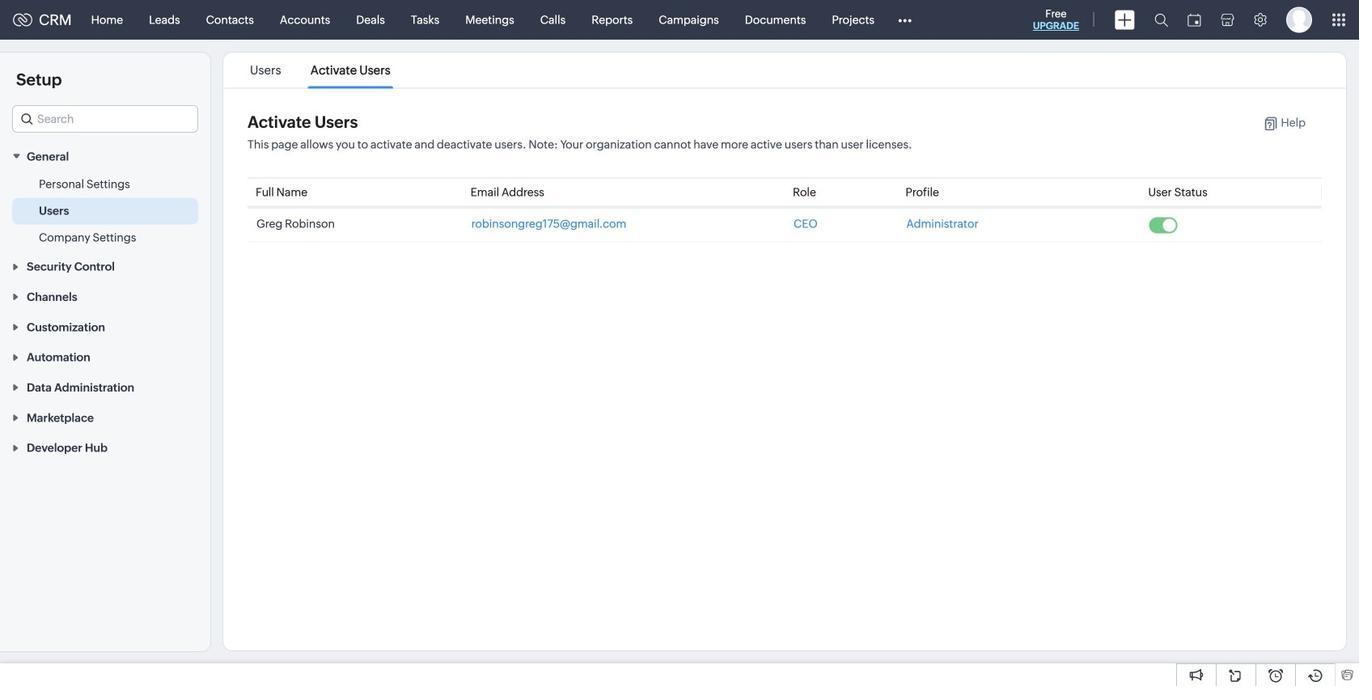 Task type: describe. For each thing, give the bounding box(es) containing it.
search image
[[1155, 13, 1169, 27]]

calendar image
[[1188, 13, 1202, 26]]

profile element
[[1277, 0, 1322, 39]]

Search text field
[[13, 106, 197, 132]]

profile image
[[1287, 7, 1313, 33]]

create menu element
[[1105, 0, 1145, 39]]



Task type: vqa. For each thing, say whether or not it's contained in the screenshot.
Create Menu image
yes



Task type: locate. For each thing, give the bounding box(es) containing it.
search element
[[1145, 0, 1178, 40]]

Other Modules field
[[888, 7, 923, 33]]

region
[[0, 171, 210, 251]]

None field
[[12, 105, 198, 133]]

list
[[235, 53, 405, 88]]

logo image
[[13, 13, 32, 26]]

create menu image
[[1115, 10, 1135, 30]]



